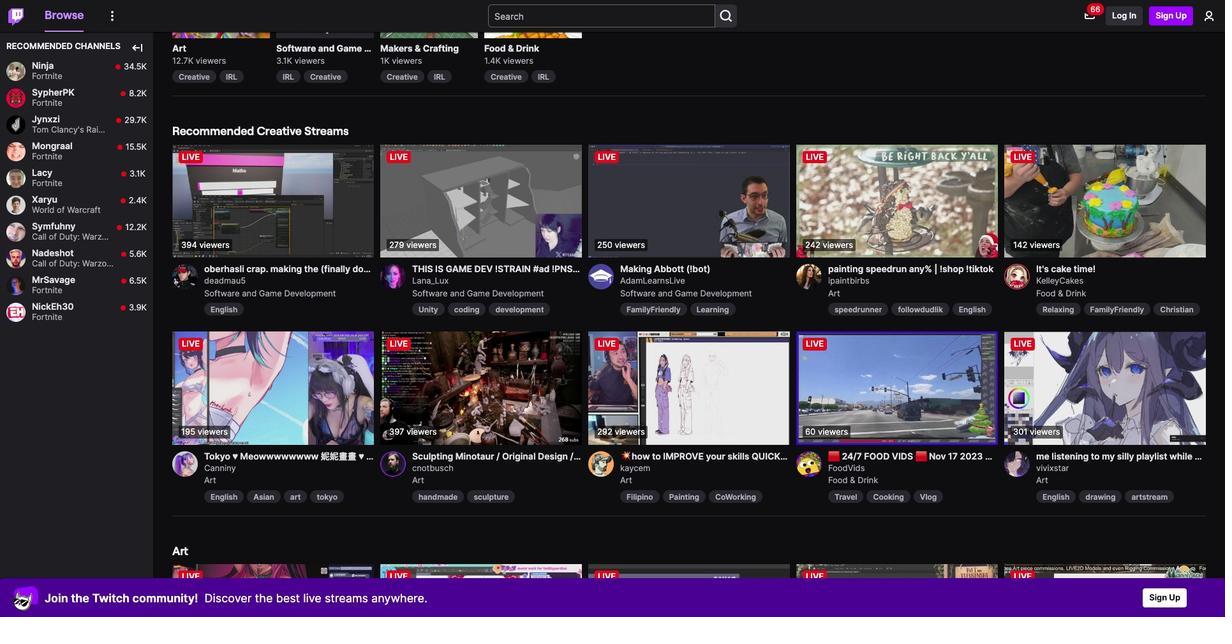 Task type: vqa. For each thing, say whether or not it's contained in the screenshot.


Task type: locate. For each thing, give the bounding box(es) containing it.
2 ♥ from the left
[[359, 451, 364, 462]]

1 vertical spatial call
[[32, 259, 47, 269]]

1 fortnite from the top
[[32, 71, 62, 81]]

1k
[[380, 55, 390, 65]]

nadeshot
[[32, 248, 74, 259]]

1 duty: from the top
[[59, 232, 80, 242]]

creative link down 12.7k viewers "link"
[[172, 70, 216, 83]]

speedrunner
[[835, 305, 882, 315]]

1 ♥ from the left
[[233, 451, 238, 462]]

& up 1k viewers link on the top left
[[415, 42, 421, 53]]

join
[[45, 592, 68, 605]]

1 horizontal spatial /
[[570, 451, 574, 462]]

duty: inside the nadeshot call of duty: warzone
[[59, 259, 80, 269]]

art link down "cnotbusch" on the left of page
[[412, 476, 424, 486]]

4 irl link from the left
[[532, 70, 556, 83]]

fortnite up sypherpk
[[32, 71, 62, 81]]

irl link for food
[[532, 70, 556, 83]]

art link for me listening to my silly playlist while doing a
[[1036, 476, 1048, 486]]

coding link
[[448, 303, 486, 316]]

0 vertical spatial of
[[57, 205, 65, 215]]

abbott
[[654, 264, 684, 275]]

development up learning link
[[700, 288, 752, 299]]

creative down 3.1k viewers link
[[310, 72, 341, 82]]

0 horizontal spatial familyfriendly link
[[620, 303, 687, 316]]

(finally
[[321, 264, 350, 275]]

2 horizontal spatial the
[[304, 264, 319, 275]]

sypherpk
[[32, 87, 75, 98]]

duty: inside symfuhny call of duty: warzone
[[59, 232, 80, 242]]

up for the bottom sign up button
[[1169, 593, 1181, 603]]

art link for painting speedrun any% | !shop !tiktok
[[828, 288, 840, 299]]

irl link down crafting
[[428, 70, 452, 83]]

2 warzone from the top
[[82, 259, 116, 269]]

ninja image
[[6, 62, 26, 81]]

unity link
[[412, 303, 445, 316]]

drawing
[[1086, 493, 1116, 502]]

15.5k
[[125, 142, 147, 152]]

1 horizontal spatial food & drink link
[[828, 476, 878, 486]]

irl down 12.7k viewers "link"
[[226, 72, 237, 82]]

software and game development link down (!bot)
[[620, 288, 752, 299]]

audio
[[380, 264, 404, 275]]

4 viewers from the left
[[503, 55, 534, 65]]

warzone inside the nadeshot call of duty: warzone
[[82, 259, 116, 269]]

makers & crafting cover image image
[[380, 0, 478, 38]]

nickeh30 image
[[6, 303, 26, 322]]

art cover image image
[[172, 0, 270, 38]]

2 duty: from the top
[[59, 259, 80, 269]]

interactive.
[[436, 264, 485, 275]]

0 vertical spatial call
[[32, 232, 47, 242]]

6 fortnite from the top
[[32, 312, 62, 322]]

fortnite for lacy
[[32, 178, 62, 188]]

of up the nadeshot
[[49, 232, 57, 242]]

5 fortnite from the top
[[32, 285, 62, 296]]

1 horizontal spatial food
[[828, 476, 848, 486]]

12.2k
[[125, 222, 147, 233]]

food inside food & drink 1.4k viewers
[[484, 42, 506, 53]]

and up coding link
[[450, 288, 465, 299]]

0 vertical spatial sign up button
[[1150, 6, 1193, 26]]

english for english link under deadmau5
[[211, 305, 238, 315]]

english down canniny on the left bottom of the page
[[211, 493, 238, 502]]

familyfriendly link down adamlearnslive
[[620, 303, 687, 316]]

doing
[[1195, 451, 1219, 462]]

0 horizontal spatial food & drink link
[[484, 41, 582, 55]]

irl link
[[219, 70, 244, 83], [276, 70, 301, 83], [428, 70, 452, 83], [532, 70, 556, 83]]

0 vertical spatial sign up
[[1156, 10, 1187, 21]]

listening
[[1052, 451, 1089, 462]]

12.7k viewers link
[[172, 55, 226, 65]]

2 vertical spatial drink
[[858, 476, 878, 486]]

tokyo ♥ meowwwwwwww 妮妮畫畫 ♥ !spin !sr canniny art
[[204, 451, 401, 486]]

meowwwwwwww
[[240, 451, 319, 462]]

art link down vivixstar
[[1036, 476, 1048, 486]]

warzone down warcraft
[[82, 232, 116, 242]]

food for food & drink 1.4k viewers
[[484, 42, 506, 53]]

warzone for nadeshot
[[82, 259, 116, 269]]

2 vertical spatial food & drink link
[[828, 476, 878, 486]]

1 vertical spatial of
[[49, 232, 57, 242]]

2 vertical spatial of
[[49, 259, 57, 269]]

and down crap. on the left top of page
[[242, 288, 257, 299]]

of inside the nadeshot call of duty: warzone
[[49, 259, 57, 269]]

sign up button
[[1150, 6, 1193, 26], [1143, 589, 1187, 608]]

fortnite inside 'nickeh30 fortnite'
[[32, 312, 62, 322]]

the left (finally
[[304, 264, 319, 275]]

0 horizontal spatial the
[[71, 592, 89, 605]]

of for symfuhny
[[49, 232, 57, 242]]

game down (!bot)
[[675, 288, 698, 299]]

call inside symfuhny call of duty: warzone
[[32, 232, 47, 242]]

0 horizontal spatial familyfriendly
[[627, 305, 681, 315]]

3.1k up 2.4k on the left top of page
[[130, 169, 145, 179]]

2 horizontal spatial drink
[[1066, 288, 1086, 299]]

1 warzone from the top
[[82, 232, 116, 242]]

viewers down software and game development cover image
[[295, 55, 325, 65]]

software
[[276, 42, 316, 53], [204, 288, 240, 299], [412, 288, 448, 299], [620, 288, 656, 299]]

3 creative link from the left
[[380, 70, 424, 83]]

food down foodvids
[[828, 476, 848, 486]]

of inside xaryu world of warcraft
[[57, 205, 65, 215]]

viewers right 12.7k
[[196, 55, 226, 65]]

and down adamlearnslive
[[658, 288, 673, 299]]

irl link down 3.1k viewers link
[[276, 70, 301, 83]]

warcraft
[[67, 205, 101, 215]]

call up mrsavage
[[32, 259, 47, 269]]

english for english link under vivixstar
[[1043, 493, 1070, 502]]

art link up 12.7k viewers "link"
[[172, 41, 270, 55]]

creative link for food
[[484, 70, 528, 83]]

& for food & drink
[[850, 476, 856, 486]]

& up 1.4k viewers link on the top of page
[[508, 42, 514, 53]]

mrsavage fortnite
[[32, 275, 75, 296]]

2 fortnite from the top
[[32, 98, 62, 108]]

art
[[290, 493, 301, 502]]

english down !tiktok
[[959, 305, 986, 315]]

fortnite right nickeh30 image
[[32, 312, 62, 322]]

4 fortnite from the top
[[32, 178, 62, 188]]

1 vertical spatial sign
[[1150, 593, 1167, 603]]

english down deadmau5
[[211, 305, 238, 315]]

painting speedrun any% | !shop !tiktok ipaintbirbs art
[[828, 264, 994, 299]]

english
[[211, 305, 238, 315], [959, 305, 986, 315], [211, 493, 238, 502], [1043, 493, 1070, 502]]

familyfriendly link
[[620, 303, 687, 316], [1084, 303, 1151, 316]]

fortnite inside mongraal fortnite
[[32, 151, 62, 162]]

call inside the nadeshot call of duty: warzone
[[32, 259, 47, 269]]

0 horizontal spatial food
[[484, 42, 506, 53]]

english link down vivixstar
[[1036, 491, 1076, 503]]

game down crap. on the left top of page
[[259, 288, 282, 299]]

recommended for recommended channels
[[6, 41, 73, 51]]

followdudlik link
[[892, 303, 949, 316]]

art
[[172, 42, 186, 53], [828, 288, 840, 299], [204, 476, 216, 486], [412, 476, 424, 486], [620, 476, 632, 486], [1036, 476, 1048, 486], [172, 544, 188, 558]]

call for symfuhny
[[32, 232, 47, 242]]

sign
[[1156, 10, 1174, 21], [1150, 593, 1167, 603]]

development inside software and game development 3.1k viewers
[[364, 42, 422, 53]]

&
[[415, 42, 421, 53], [508, 42, 514, 53], [1058, 288, 1064, 299], [850, 476, 856, 486]]

fortnite up nickeh30
[[32, 285, 62, 296]]

♥ left !spin
[[359, 451, 364, 462]]

1 vertical spatial drink
[[1066, 288, 1086, 299]]

1 familyfriendly link from the left
[[620, 303, 687, 316]]

and inside oberhasli crap. making the (finally done) audio actors interactive. deadmau5 software and game development
[[242, 288, 257, 299]]

siege
[[136, 125, 158, 135]]

1 horizontal spatial familyfriendly
[[1090, 305, 1144, 315]]

art link down ipaintbirbs at top
[[828, 288, 840, 299]]

drink for food & drink 1.4k viewers
[[516, 42, 539, 53]]

the
[[304, 264, 319, 275], [71, 592, 89, 605], [255, 592, 273, 605]]

4 irl from the left
[[538, 72, 549, 82]]

anywhere.
[[371, 592, 428, 605]]

1 irl from the left
[[226, 72, 237, 82]]

it's
[[1036, 264, 1049, 275]]

creative link down 1.4k viewers link on the top of page
[[484, 70, 528, 83]]

irl down crafting
[[434, 72, 445, 82]]

coding
[[454, 305, 480, 315]]

0 vertical spatial recommended
[[6, 41, 73, 51]]

call up the nadeshot
[[32, 232, 47, 242]]

& down foodvids
[[850, 476, 856, 486]]

2 viewers from the left
[[295, 55, 325, 65]]

/ left original on the left of the page
[[497, 451, 500, 462]]

fortnite inside mrsavage fortnite
[[32, 285, 62, 296]]

Search Input search field
[[488, 4, 715, 27]]

drink inside food & drink 1.4k viewers
[[516, 42, 539, 53]]

& inside the "it's cake time! kelleycakes food & drink"
[[1058, 288, 1064, 299]]

minotaur
[[456, 451, 494, 462]]

software inside "this is game dev  !strain #ad !pns !star lana_lux software and game development"
[[412, 288, 448, 299]]

and up 3.1k viewers link
[[318, 42, 335, 53]]

2 irl link from the left
[[276, 70, 301, 83]]

1 creative link from the left
[[172, 70, 216, 83]]

duty: up the nadeshot call of duty: warzone
[[59, 232, 80, 242]]

0 horizontal spatial ♥
[[233, 451, 238, 462]]

oberhasli crap. making the (finally done) audio actors interactive. deadmau5 software and game development
[[204, 264, 485, 299]]

/
[[497, 451, 500, 462], [570, 451, 574, 462]]

recommended for recommended creative streams
[[172, 124, 254, 138]]

art link
[[172, 41, 270, 55], [828, 288, 840, 299], [204, 476, 216, 486], [412, 476, 424, 486], [620, 476, 632, 486], [1036, 476, 1048, 486]]

the right join
[[71, 592, 89, 605]]

familyfriendly down adamlearnslive
[[627, 305, 681, 315]]

familyfriendly link down time!
[[1084, 303, 1151, 316]]

kaycem image
[[588, 452, 614, 477]]

fortnite for ninja
[[32, 71, 62, 81]]

of right world
[[57, 205, 65, 215]]

art inside painting speedrun any% | !shop !tiktok ipaintbirbs art
[[828, 288, 840, 299]]

in
[[1129, 10, 1137, 21]]

kaycem link
[[620, 452, 790, 475]]

4
[[595, 451, 601, 462]]

to
[[1091, 451, 1100, 462]]

irl link for makers
[[428, 70, 452, 83]]

software up 3.1k viewers link
[[276, 42, 316, 53]]

game inside software and game development 3.1k viewers
[[337, 42, 362, 53]]

1 horizontal spatial ♥
[[359, 451, 364, 462]]

2 creative link from the left
[[304, 70, 348, 83]]

1.4k viewers link
[[484, 55, 534, 65]]

2 vertical spatial food
[[828, 476, 848, 486]]

1 vertical spatial up
[[1169, 593, 1181, 603]]

art down vivixstar
[[1036, 476, 1048, 486]]

0 vertical spatial food
[[484, 42, 506, 53]]

drawing link
[[1079, 491, 1122, 503]]

english down vivixstar
[[1043, 493, 1070, 502]]

development up development link
[[492, 288, 544, 299]]

creative left streams
[[257, 124, 302, 138]]

& inside food & drink 1.4k viewers
[[508, 42, 514, 53]]

3 viewers from the left
[[392, 55, 422, 65]]

art down ipaintbirbs at top
[[828, 288, 840, 299]]

1 familyfriendly from the left
[[627, 305, 681, 315]]

3 irl from the left
[[434, 72, 445, 82]]

xaryu image
[[6, 196, 26, 215]]

0 vertical spatial sign
[[1156, 10, 1174, 21]]

3 fortnite from the top
[[32, 151, 62, 162]]

kelleycakes
[[1036, 276, 1084, 286]]

drink up 1.4k viewers link on the top of page
[[516, 42, 539, 53]]

2 horizontal spatial food & drink link
[[1036, 288, 1086, 299]]

live stream preview image
[[172, 145, 374, 258], [380, 145, 582, 258], [588, 145, 790, 258], [796, 145, 998, 258], [1005, 145, 1206, 258], [172, 332, 374, 446], [380, 332, 582, 446], [588, 332, 790, 446], [796, 332, 998, 446], [1005, 332, 1206, 446], [172, 565, 374, 618], [380, 565, 582, 618], [588, 565, 790, 618], [796, 565, 998, 618], [1005, 565, 1206, 618]]

software and game development link up coding link
[[412, 288, 544, 299]]

food & drink link up 1.4k viewers link on the top of page
[[484, 41, 582, 55]]

ninja
[[32, 60, 54, 71]]

time!
[[1074, 264, 1096, 275]]

art down canniny on the left bottom of the page
[[204, 476, 216, 486]]

creative link down 1k viewers link on the top left
[[380, 70, 424, 83]]

nadeshot image
[[6, 249, 26, 268]]

fortnite up xaryu
[[32, 178, 62, 188]]

game down software and game development cover image
[[337, 42, 362, 53]]

community!
[[132, 592, 198, 605]]

2 horizontal spatial food
[[1036, 288, 1056, 299]]

0 vertical spatial drink
[[516, 42, 539, 53]]

adamlearnslive image
[[588, 264, 614, 290]]

0 vertical spatial 3.1k
[[276, 55, 292, 65]]

ipaintbirbs image
[[796, 264, 822, 290]]

1 vertical spatial 3.1k
[[130, 169, 145, 179]]

familyfriendly for 2nd familyfriendly link from right
[[627, 305, 681, 315]]

duty: for nadeshot
[[59, 259, 80, 269]]

and inside making abbott (!bot) adamlearnslive software and game development
[[658, 288, 673, 299]]

warzone inside symfuhny call of duty: warzone
[[82, 232, 116, 242]]

2 familyfriendly from the left
[[1090, 305, 1144, 315]]

creative link for art
[[172, 70, 216, 83]]

1 irl link from the left
[[219, 70, 244, 83]]

call for nadeshot
[[32, 259, 47, 269]]

fortnite up lacy
[[32, 151, 62, 162]]

drink down foodvids
[[858, 476, 878, 486]]

up
[[1176, 10, 1187, 21], [1169, 593, 1181, 603]]

creative link
[[172, 70, 216, 83], [304, 70, 348, 83], [380, 70, 424, 83], [484, 70, 528, 83]]

!tiktok
[[966, 264, 994, 275]]

irl link for art
[[219, 70, 244, 83]]

channels
[[75, 41, 121, 51]]

0 vertical spatial warzone
[[82, 232, 116, 242]]

software and game development link down crap. on the left top of page
[[204, 288, 336, 299]]

3.9k
[[129, 303, 147, 313]]

software down lana_lux on the top
[[412, 288, 448, 299]]

recommended creative streams
[[172, 124, 349, 138]]

1 viewers from the left
[[196, 55, 226, 65]]

2 irl from the left
[[283, 72, 294, 82]]

vivixstar image
[[1005, 452, 1030, 477]]

irl link down 12.7k viewers "link"
[[219, 70, 244, 83]]

creative down 12.7k viewers "link"
[[179, 72, 210, 82]]

creative for art
[[179, 72, 210, 82]]

mongraal image
[[6, 142, 26, 161]]

viewers right 1.4k
[[503, 55, 534, 65]]

3.1k
[[276, 55, 292, 65], [130, 169, 145, 179]]

1 call from the top
[[32, 232, 47, 242]]

1 vertical spatial warzone
[[82, 259, 116, 269]]

fortnite inside sypherpk fortnite
[[32, 98, 62, 108]]

food & drink link down foodvids
[[828, 476, 878, 486]]

sculpting minotaur / original design / day 4 cnotbusch art
[[412, 451, 601, 486]]

learning link
[[690, 303, 736, 316]]

food down kelleycakes
[[1036, 288, 1056, 299]]

0 horizontal spatial /
[[497, 451, 500, 462]]

#ad
[[533, 264, 550, 275]]

food up 1.4k
[[484, 42, 506, 53]]

1 horizontal spatial recommended
[[172, 124, 254, 138]]

familyfriendly down time!
[[1090, 305, 1144, 315]]

& inside makers & crafting 1k viewers
[[415, 42, 421, 53]]

2 call from the top
[[32, 259, 47, 269]]

art link down kaycem
[[620, 476, 632, 486]]

3.1k down software and game development cover image
[[276, 55, 292, 65]]

crap.
[[247, 264, 268, 275]]

christian link
[[1154, 303, 1200, 316]]

0 vertical spatial duty:
[[59, 232, 80, 242]]

creative down 1.4k viewers link on the top of page
[[491, 72, 522, 82]]

software inside making abbott (!bot) adamlearnslive software and game development
[[620, 288, 656, 299]]

0 vertical spatial food & drink link
[[484, 41, 582, 55]]

art up 12.7k
[[172, 42, 186, 53]]

lana_lux image
[[380, 264, 406, 290]]

recommended inside recommended channels group
[[6, 41, 73, 51]]

irl down 3.1k viewers link
[[283, 72, 294, 82]]

handmade
[[419, 493, 458, 502]]

art down "cnotbusch" on the left of page
[[412, 476, 424, 486]]

!pns
[[552, 264, 573, 275]]

sypherpk fortnite
[[32, 87, 75, 108]]

drink down kelleycakes
[[1066, 288, 1086, 299]]

canniny
[[204, 463, 236, 473]]

deadmau5 image
[[172, 264, 198, 290]]

irl down food & drink 1.4k viewers
[[538, 72, 549, 82]]

1 horizontal spatial 3.1k
[[276, 55, 292, 65]]

irl link down 1.4k viewers link on the top of page
[[532, 70, 556, 83]]

0 horizontal spatial recommended
[[6, 41, 73, 51]]

making
[[270, 264, 302, 275]]

mrsavage image
[[6, 276, 26, 295]]

art up community!
[[172, 544, 188, 558]]

3 irl link from the left
[[428, 70, 452, 83]]

art link down canniny on the left bottom of the page
[[204, 476, 216, 486]]

warzone
[[82, 232, 116, 242], [82, 259, 116, 269]]

creative down 1k viewers link on the top left
[[387, 72, 418, 82]]

1 vertical spatial food & drink link
[[1036, 288, 1086, 299]]

the left best
[[255, 592, 273, 605]]

of inside symfuhny call of duty: warzone
[[49, 232, 57, 242]]

art inside the sculpting minotaur / original design / day 4 cnotbusch art
[[412, 476, 424, 486]]

speedrunner link
[[828, 303, 889, 316]]

followdudlik
[[898, 305, 943, 315]]

jynxzi image
[[6, 115, 26, 134]]

symfuhny image
[[6, 222, 26, 242]]

& for food & drink 1.4k viewers
[[508, 42, 514, 53]]

♥ right tokyo
[[233, 451, 238, 462]]

of up mrsavage
[[49, 259, 57, 269]]

viewers down makers
[[392, 55, 422, 65]]

1 horizontal spatial drink
[[858, 476, 878, 486]]

playlist
[[1137, 451, 1168, 462]]

game up coding link
[[467, 288, 490, 299]]

duty: up mrsavage
[[59, 259, 80, 269]]

1 vertical spatial sign up button
[[1143, 589, 1187, 608]]

4 creative link from the left
[[484, 70, 528, 83]]

0 horizontal spatial 3.1k
[[130, 169, 145, 179]]

3.1k inside recommended channels group
[[130, 169, 145, 179]]

browse link
[[45, 0, 84, 31]]

/ left day on the bottom of page
[[570, 451, 574, 462]]

1 vertical spatial food
[[1036, 288, 1056, 299]]

1 horizontal spatial familyfriendly link
[[1084, 303, 1151, 316]]

fortnite up jynxzi
[[32, 98, 62, 108]]

creative
[[179, 72, 210, 82], [310, 72, 341, 82], [387, 72, 418, 82], [491, 72, 522, 82], [257, 124, 302, 138]]

irl for art
[[226, 72, 237, 82]]

fortnite for nickeh30
[[32, 312, 62, 322]]

1 vertical spatial recommended
[[172, 124, 254, 138]]

software down adamlearnslive
[[620, 288, 656, 299]]

0 horizontal spatial drink
[[516, 42, 539, 53]]

& down kelleycakes
[[1058, 288, 1064, 299]]

development up 1k viewers link on the top left
[[364, 42, 422, 53]]

0 vertical spatial up
[[1176, 10, 1187, 21]]

software down deadmau5
[[204, 288, 240, 299]]

software and game development link down software and game development cover image
[[276, 41, 422, 55]]

recommended
[[6, 41, 73, 51], [172, 124, 254, 138]]

english link down canniny on the left bottom of the page
[[204, 491, 244, 503]]

warzone left '5.6k'
[[82, 259, 116, 269]]

1 vertical spatial duty:
[[59, 259, 80, 269]]

viewers inside food & drink 1.4k viewers
[[503, 55, 534, 65]]

8.2k
[[129, 88, 147, 99]]



Task type: describe. For each thing, give the bounding box(es) containing it.
recommended channels
[[6, 41, 121, 51]]

tokyo
[[317, 493, 338, 502]]

foodvids image
[[796, 452, 822, 477]]

foodvids link
[[828, 452, 998, 475]]

3.1k inside software and game development 3.1k viewers
[[276, 55, 292, 65]]

actors
[[406, 264, 434, 275]]

!sr
[[390, 451, 401, 462]]

fortnite for mongraal
[[32, 151, 62, 162]]

learning
[[697, 305, 729, 315]]

12.7k
[[172, 55, 193, 65]]

log in button
[[1106, 6, 1143, 26]]

3.1k viewers link
[[276, 55, 325, 65]]

creative for food & drink
[[491, 72, 522, 82]]

live
[[303, 592, 322, 605]]

art inside me listening to my silly playlist while doing a vivixstar art
[[1036, 476, 1048, 486]]

art link for tokyo ♥ meowwwwwwww 妮妮畫畫 ♥ !spin !sr
[[204, 476, 216, 486]]

canniny image
[[172, 452, 198, 477]]

streams
[[304, 124, 349, 138]]

drink for food & drink
[[858, 476, 878, 486]]

xaryu world of warcraft
[[32, 194, 101, 215]]

development inside oberhasli crap. making the (finally done) audio actors interactive. deadmau5 software and game development
[[284, 288, 336, 299]]

6.5k
[[129, 276, 147, 286]]

software and game development cover image image
[[276, 0, 374, 38]]

cooking link
[[867, 491, 911, 503]]

software inside oberhasli crap. making the (finally done) audio actors interactive. deadmau5 software and game development
[[204, 288, 240, 299]]

2 familyfriendly link from the left
[[1084, 303, 1151, 316]]

is
[[435, 264, 444, 275]]

relaxing
[[1043, 305, 1074, 315]]

food & drink cover image image
[[484, 0, 582, 38]]

of for nadeshot
[[49, 259, 57, 269]]

painting
[[828, 264, 864, 275]]

coworking link
[[709, 491, 763, 503]]

software and game development link for oberhasli
[[204, 288, 336, 299]]

best
[[276, 592, 300, 605]]

six
[[122, 125, 134, 135]]

makers & crafting 1k viewers
[[380, 42, 459, 65]]

dev
[[475, 264, 493, 275]]

tom
[[32, 125, 49, 135]]

sypherpk image
[[6, 88, 26, 108]]

software and game development 3.1k viewers
[[276, 42, 422, 65]]

my
[[1102, 451, 1115, 462]]

sign for the bottom sign up button
[[1150, 593, 1167, 603]]

|
[[934, 264, 938, 275]]

1 horizontal spatial the
[[255, 592, 273, 605]]

development inside "this is game dev  !strain #ad !pns !star lana_lux software and game development"
[[492, 288, 544, 299]]

creative link for makers
[[380, 70, 424, 83]]

ipaintbirbs
[[828, 276, 870, 286]]

sculpture link
[[467, 491, 515, 503]]

rainbow
[[86, 125, 120, 135]]

travel
[[835, 493, 857, 502]]

up for sign up button to the top
[[1176, 10, 1187, 21]]

vlog
[[920, 493, 937, 502]]

creative for makers & crafting
[[387, 72, 418, 82]]

filipino link
[[620, 491, 660, 503]]

vivixstar
[[1036, 463, 1069, 473]]

symfuhny
[[32, 221, 76, 232]]

game inside oberhasli crap. making the (finally done) audio actors interactive. deadmau5 software and game development
[[259, 288, 282, 299]]

food inside the "it's cake time! kelleycakes food & drink"
[[1036, 288, 1056, 299]]

english link down !tiktok
[[953, 303, 992, 316]]

makers & crafting link
[[380, 41, 478, 55]]

log in
[[1112, 10, 1137, 21]]

cooking
[[873, 493, 904, 502]]

sign for sign up button to the top
[[1156, 10, 1174, 21]]

recommended channels group
[[0, 32, 158, 326]]

1 vertical spatial sign up
[[1150, 593, 1181, 603]]

making
[[620, 264, 652, 275]]

unity
[[419, 305, 438, 315]]

me listening to my silly playlist while doing a vivixstar art
[[1036, 451, 1225, 486]]

clancy's
[[51, 125, 84, 135]]

food & drink
[[828, 476, 878, 486]]

art link for sculpting minotaur / original design / day 4
[[412, 476, 424, 486]]

and inside "this is game dev  !strain #ad !pns !star lana_lux software and game development"
[[450, 288, 465, 299]]

asian
[[254, 493, 274, 502]]

this
[[412, 264, 433, 275]]

1.4k
[[484, 55, 501, 65]]

a
[[1222, 451, 1225, 462]]

familyfriendly for first familyfriendly link from right
[[1090, 305, 1144, 315]]

xaryu
[[32, 194, 57, 205]]

me
[[1036, 451, 1050, 462]]

34.5k
[[124, 62, 147, 72]]

oberhasli
[[204, 264, 244, 275]]

crafting
[[423, 42, 459, 53]]

and inside software and game development 3.1k viewers
[[318, 42, 335, 53]]

asian link
[[247, 491, 281, 503]]

english for english link below canniny on the left bottom of the page
[[211, 493, 238, 502]]

art down kaycem
[[620, 476, 632, 486]]

lacy image
[[6, 169, 26, 188]]

drink inside the "it's cake time! kelleycakes food & drink"
[[1066, 288, 1086, 299]]

tokyo
[[204, 451, 230, 462]]

nickeh30 fortnite
[[32, 301, 74, 322]]

1k viewers link
[[380, 55, 422, 65]]

duty: for symfuhny
[[59, 232, 80, 242]]

2 / from the left
[[570, 451, 574, 462]]

vlog link
[[914, 491, 943, 503]]

of for xaryu
[[57, 205, 65, 215]]

viewers inside software and game development 3.1k viewers
[[295, 55, 325, 65]]

the inside oberhasli crap. making the (finally done) audio actors interactive. deadmau5 software and game development
[[304, 264, 319, 275]]

english for english link underneath !tiktok
[[959, 305, 986, 315]]

irl for food & drink
[[538, 72, 549, 82]]

lacy
[[32, 167, 52, 178]]

2.4k
[[129, 196, 147, 206]]

tokyo link
[[310, 491, 344, 503]]

viewers inside makers & crafting 1k viewers
[[392, 55, 422, 65]]

world
[[32, 205, 55, 215]]

any%
[[909, 264, 932, 275]]

nickeh30
[[32, 301, 74, 312]]

food & drink link for kelleycakes
[[1036, 288, 1086, 299]]

adamlearnslive
[[620, 276, 685, 286]]

art inside the tokyo ♥ meowwwwwwww 妮妮畫畫 ♥ !spin !sr canniny art
[[204, 476, 216, 486]]

log
[[1112, 10, 1127, 21]]

kaycem
[[620, 463, 650, 473]]

software and game development link for this
[[412, 288, 544, 299]]

sculpture
[[474, 493, 509, 502]]

warzone for symfuhny
[[82, 232, 116, 242]]

development inside making abbott (!bot) adamlearnslive software and game development
[[700, 288, 752, 299]]

art link
[[284, 491, 307, 503]]

fortnite for sypherpk
[[32, 98, 62, 108]]

irl for makers & crafting
[[434, 72, 445, 82]]

food & drink link for foodvids
[[828, 476, 878, 486]]

software and game development link for making
[[620, 288, 752, 299]]

english link down deadmau5
[[204, 303, 244, 316]]

symfuhny call of duty: warzone
[[32, 221, 116, 242]]

game inside "this is game dev  !strain #ad !pns !star lana_lux software and game development"
[[467, 288, 490, 299]]

妮妮畫畫
[[321, 451, 357, 462]]

game inside making abbott (!bot) adamlearnslive software and game development
[[675, 288, 698, 299]]

software inside software and game development 3.1k viewers
[[276, 42, 316, 53]]

cnotbusch image
[[380, 452, 406, 477]]

original
[[502, 451, 536, 462]]

cake
[[1051, 264, 1072, 275]]

lana_lux
[[412, 276, 449, 286]]

food for food & drink
[[828, 476, 848, 486]]

kelleycakes image
[[1005, 264, 1030, 290]]

making abbott (!bot) adamlearnslive software and game development
[[620, 264, 752, 299]]

fortnite for mrsavage
[[32, 285, 62, 296]]

art inside art 12.7k viewers
[[172, 42, 186, 53]]

& for makers & crafting 1k viewers
[[415, 42, 421, 53]]

!shop
[[940, 264, 964, 275]]

29.7k
[[124, 115, 147, 125]]

jynxzi
[[32, 114, 60, 125]]

viewers inside art 12.7k viewers
[[196, 55, 226, 65]]

sculpting
[[412, 451, 453, 462]]

1 / from the left
[[497, 451, 500, 462]]

browse
[[45, 8, 84, 22]]

coolcat image
[[13, 586, 38, 611]]



